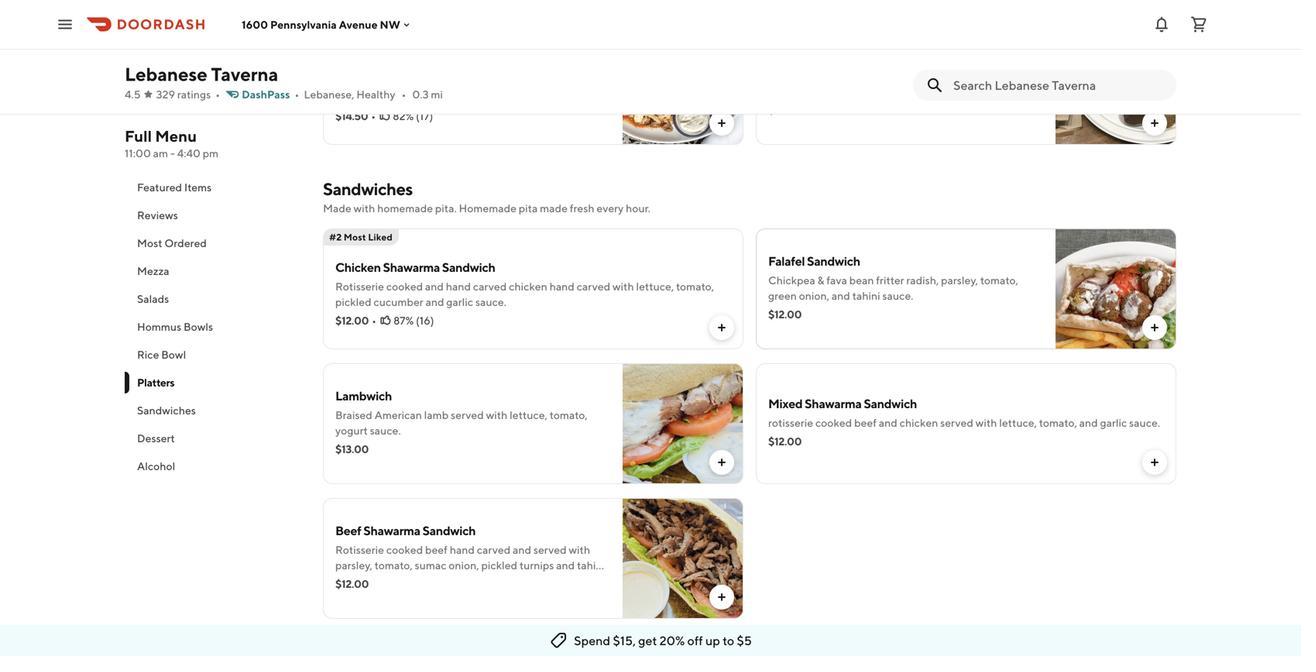 Task type: locate. For each thing, give the bounding box(es) containing it.
carved inside beef shawarma sandwich rotisserie cooked beef hand carved and served with parsley, tomato, sumac onion, pickled turnips and tahini sauce.
[[477, 543, 511, 556]]

reviews
[[137, 209, 178, 222]]

sauce. inside "lambwich braised american lamb served with lettuce, tomato, yogurt sauce. $13.00"
[[370, 424, 401, 437]]

cooked up the cucumber
[[386, 280, 423, 293]]

most ordered
[[137, 237, 207, 249]]

0 items, open order cart image
[[1190, 15, 1208, 34]]

0 horizontal spatial onion,
[[449, 559, 479, 572]]

1 horizontal spatial $14.50
[[768, 103, 801, 116]]

rotisserie down the beef
[[335, 543, 384, 556]]

cooked inside mixed shawarma sandwich rotisserie cooked beef and chicken served with lettuce, tomato, and garlic sauce. $12.00
[[815, 416, 852, 429]]

served
[[445, 76, 478, 88], [451, 409, 484, 421], [940, 416, 973, 429], [534, 543, 567, 556]]

0 horizontal spatial tahini
[[577, 559, 605, 572]]

1 horizontal spatial parsley,
[[941, 274, 978, 287]]

0 vertical spatial cooked
[[386, 280, 423, 293]]

sandwiches up the dessert
[[137, 404, 196, 417]]

2 horizontal spatial lettuce,
[[999, 416, 1037, 429]]

lambwich image
[[623, 363, 744, 484]]

with
[[480, 76, 502, 88], [354, 202, 375, 215], [613, 280, 634, 293], [486, 409, 508, 421], [976, 416, 997, 429], [569, 543, 590, 556]]

your
[[335, 76, 358, 88]]

onion, inside beef shawarma sandwich rotisserie cooked beef hand carved and served with parsley, tomato, sumac onion, pickled turnips and tahini sauce.
[[449, 559, 479, 572]]

1 vertical spatial cooked
[[815, 416, 852, 429]]

1 horizontal spatial lebanese
[[386, 91, 434, 104]]

shawarma
[[383, 260, 440, 275], [805, 396, 862, 411], [363, 523, 420, 538]]

lebanese
[[125, 63, 207, 85], [386, 91, 434, 104]]

1 horizontal spatial beef
[[854, 416, 877, 429]]

Item Search search field
[[953, 77, 1164, 94]]

1 vertical spatial garlic
[[1100, 416, 1127, 429]]

tomato, inside beef shawarma sandwich rotisserie cooked beef hand carved and served with parsley, tomato, sumac onion, pickled turnips and tahini sauce.
[[375, 559, 413, 572]]

0 horizontal spatial chicken
[[509, 280, 547, 293]]

1 vertical spatial lebanese
[[386, 91, 434, 104]]

0 horizontal spatial beef
[[425, 543, 448, 556]]

bean
[[849, 274, 874, 287]]

20%
[[660, 633, 685, 648]]

• left 87%
[[372, 314, 376, 327]]

pickled up the $12.00 •
[[335, 295, 371, 308]]

tomato, inside chicken shawarma sandwich rotisserie cooked and hand carved chicken hand carved with lettuce, tomato, pickled cucumber and garlic sauce.
[[676, 280, 714, 293]]

of right the "choice"
[[395, 76, 405, 88]]

pickled left turnips
[[481, 559, 517, 572]]

shawarma inside beef shawarma sandwich rotisserie cooked beef hand carved and served with parsley, tomato, sumac onion, pickled turnips and tahini sauce.
[[363, 523, 420, 538]]

1 vertical spatial tahini
[[577, 559, 605, 572]]

or
[[436, 91, 447, 104]]

hand for beef
[[450, 543, 475, 556]]

1 vertical spatial sandwiches
[[137, 404, 196, 417]]

0 vertical spatial parsley,
[[941, 274, 978, 287]]

platter
[[829, 49, 866, 64]]

most right #1
[[342, 27, 364, 38]]

$14.50 inside traditional platter a samplins of our favorite mezza ! hommus, tabouleh, baba ghanoush, kibbeh, a grape leaf, falafel. $14.50
[[768, 103, 801, 116]]

shawarma inside chicken shawarma sandwich rotisserie cooked and hand carved chicken hand carved with lettuce, tomato, pickled cucumber and garlic sauce.
[[383, 260, 440, 275]]

lebanese inside your choice of protein served with hommus, taverna salad, and lebanese or spiced rice.
[[386, 91, 434, 104]]

1 horizontal spatial lettuce,
[[636, 280, 674, 293]]

salads button
[[125, 285, 304, 313]]

cooked up sumac
[[386, 543, 423, 556]]

beef right rotisserie
[[854, 416, 877, 429]]

tahini
[[852, 289, 880, 302], [577, 559, 605, 572]]

parsley, down the beef
[[335, 559, 372, 572]]

sandwiches inside button
[[137, 404, 196, 417]]

lebanese up 329 on the left of page
[[125, 63, 207, 85]]

1 vertical spatial shawarma
[[805, 396, 862, 411]]

cooked inside chicken shawarma sandwich rotisserie cooked and hand carved chicken hand carved with lettuce, tomato, pickled cucumber and garlic sauce.
[[386, 280, 423, 293]]

cucumber
[[374, 295, 423, 308]]

sandwich inside chicken shawarma sandwich rotisserie cooked and hand carved chicken hand carved with lettuce, tomato, pickled cucumber and garlic sauce.
[[442, 260, 495, 275]]

garlic inside chicken shawarma sandwich rotisserie cooked and hand carved chicken hand carved with lettuce, tomato, pickled cucumber and garlic sauce.
[[446, 295, 473, 308]]

1 vertical spatial onion,
[[449, 559, 479, 572]]

mixed
[[768, 396, 803, 411]]

carved for beef
[[477, 543, 511, 556]]

lettuce, inside mixed shawarma sandwich rotisserie cooked beef and chicken served with lettuce, tomato, and garlic sauce. $12.00
[[999, 416, 1037, 429]]

cooked inside beef shawarma sandwich rotisserie cooked beef hand carved and served with parsley, tomato, sumac onion, pickled turnips and tahini sauce.
[[386, 543, 423, 556]]

0 vertical spatial tahini
[[852, 289, 880, 302]]

shawarma for chicken
[[383, 260, 440, 275]]

hommus,
[[504, 76, 549, 88]]

1 horizontal spatial onion,
[[799, 289, 829, 302]]

•
[[215, 88, 220, 101], [295, 88, 299, 101], [402, 88, 406, 101], [371, 110, 376, 122], [372, 314, 376, 327]]

tabouleh,
[[982, 69, 1029, 82]]

with inside chicken shawarma sandwich rotisserie cooked and hand carved chicken hand carved with lettuce, tomato, pickled cucumber and garlic sauce.
[[613, 280, 634, 293]]

sandwich inside beef shawarma sandwich rotisserie cooked beef hand carved and served with parsley, tomato, sumac onion, pickled turnips and tahini sauce.
[[423, 523, 476, 538]]

0 horizontal spatial parsley,
[[335, 559, 372, 572]]

most up mezza
[[137, 237, 162, 249]]

1 horizontal spatial of
[[823, 69, 833, 82]]

sandwiches up made
[[323, 179, 413, 199]]

1 rotisserie from the top
[[335, 280, 384, 293]]

1 vertical spatial rotisserie
[[335, 543, 384, 556]]

1 horizontal spatial pickled
[[481, 559, 517, 572]]

#1 most liked
[[329, 27, 391, 38]]

1600 pennsylvania avenue nw button
[[242, 18, 413, 31]]

rotisserie
[[768, 416, 813, 429]]

0 vertical spatial sandwiches
[[323, 179, 413, 199]]

with inside sandwiches made with homemade pita. homemade pita made fresh every hour.
[[354, 202, 375, 215]]

sandwich inside falafel sandwich chickpea & fava bean fritter radish, parsley, tomato, green onion, and tahini sauce. $12.00
[[807, 254, 860, 268]]

baba
[[768, 85, 793, 98]]

ghanoush,
[[795, 85, 846, 98]]

0 vertical spatial beef
[[854, 416, 877, 429]]

of left our
[[823, 69, 833, 82]]

1 horizontal spatial chicken
[[900, 416, 938, 429]]

most for rotisserie cooked and hand carved chicken hand carved with lettuce, tomato, pickled cucumber and garlic sauce.
[[344, 232, 366, 242]]

2 rotisserie from the top
[[335, 543, 384, 556]]

0 horizontal spatial sandwiches
[[137, 404, 196, 417]]

dashpass •
[[242, 88, 299, 101]]

salads
[[137, 292, 169, 305]]

$12.00 •
[[335, 314, 376, 327]]

liked up chicken
[[368, 232, 393, 242]]

$14.50 down baba
[[768, 103, 801, 116]]

rotisserie inside beef shawarma sandwich rotisserie cooked beef hand carved and served with parsley, tomato, sumac onion, pickled turnips and tahini sauce.
[[335, 543, 384, 556]]

1 vertical spatial beef
[[425, 543, 448, 556]]

1 horizontal spatial sandwiches
[[323, 179, 413, 199]]

homemade
[[377, 202, 433, 215]]

$12.00 down rotisserie
[[768, 435, 802, 448]]

rotisserie for chicken
[[335, 280, 384, 293]]

329 ratings •
[[156, 88, 220, 101]]

1 add item to cart image from the top
[[716, 321, 728, 334]]

sandwich inside mixed shawarma sandwich rotisserie cooked beef and chicken served with lettuce, tomato, and garlic sauce. $12.00
[[864, 396, 917, 411]]

of
[[823, 69, 833, 82], [395, 76, 405, 88]]

shawarma up rotisserie
[[805, 396, 862, 411]]

0 vertical spatial liked
[[366, 27, 391, 38]]

onion, down & on the right top of the page
[[799, 289, 829, 302]]

dessert button
[[125, 424, 304, 452]]

sandwiches
[[323, 179, 413, 199], [137, 404, 196, 417]]

rotisserie inside chicken shawarma sandwich rotisserie cooked and hand carved chicken hand carved with lettuce, tomato, pickled cucumber and garlic sauce.
[[335, 280, 384, 293]]

lebanese up 82% (17) on the top left of page
[[386, 91, 434, 104]]

of inside traditional platter a samplins of our favorite mezza ! hommus, tabouleh, baba ghanoush, kibbeh, a grape leaf, falafel. $14.50
[[823, 69, 833, 82]]

1 horizontal spatial garlic
[[1100, 416, 1127, 429]]

2 add item to cart image from the top
[[716, 456, 728, 469]]

sandwiches for sandwiches
[[137, 404, 196, 417]]

tahini inside beef shawarma sandwich rotisserie cooked beef hand carved and served with parsley, tomato, sumac onion, pickled turnips and tahini sauce.
[[577, 559, 605, 572]]

homemade
[[459, 202, 517, 215]]

beef inside mixed shawarma sandwich rotisserie cooked beef and chicken served with lettuce, tomato, and garlic sauce. $12.00
[[854, 416, 877, 429]]

0 horizontal spatial lebanese
[[125, 63, 207, 85]]

$12.00
[[768, 308, 802, 321], [335, 314, 369, 327], [768, 435, 802, 448], [335, 577, 369, 590]]

1 horizontal spatial tahini
[[852, 289, 880, 302]]

onion, inside falafel sandwich chickpea & fava bean fritter radish, parsley, tomato, green onion, and tahini sauce. $12.00
[[799, 289, 829, 302]]

alcohol button
[[125, 452, 304, 480]]

pita
[[519, 202, 538, 215]]

tahini right turnips
[[577, 559, 605, 572]]

beef up sumac
[[425, 543, 448, 556]]

0 horizontal spatial of
[[395, 76, 405, 88]]

liked right #1
[[366, 27, 391, 38]]

shawarma right the beef
[[363, 523, 420, 538]]

most for your choice of protein served with hommus, taverna salad, and lebanese or spiced rice.
[[342, 27, 364, 38]]

0 vertical spatial onion,
[[799, 289, 829, 302]]

$13.00
[[335, 443, 369, 455]]

am
[[153, 147, 168, 160]]

mixed shawarma sandwich rotisserie cooked beef and chicken served with lettuce, tomato, and garlic sauce. $12.00
[[768, 396, 1160, 448]]

shawarma inside mixed shawarma sandwich rotisserie cooked beef and chicken served with lettuce, tomato, and garlic sauce. $12.00
[[805, 396, 862, 411]]

most inside most ordered button
[[137, 237, 162, 249]]

• down lebanese, healthy • 0.3 mi
[[371, 110, 376, 122]]

falafel sandwich chickpea & fava bean fritter radish, parsley, tomato, green onion, and tahini sauce. $12.00
[[768, 254, 1018, 321]]

with inside mixed shawarma sandwich rotisserie cooked beef and chicken served with lettuce, tomato, and garlic sauce. $12.00
[[976, 416, 997, 429]]

2 vertical spatial cooked
[[386, 543, 423, 556]]

tomato,
[[980, 274, 1018, 287], [676, 280, 714, 293], [550, 409, 588, 421], [1039, 416, 1077, 429], [375, 559, 413, 572]]

falafel sandwich image
[[1056, 228, 1176, 349]]

0 vertical spatial pickled
[[335, 295, 371, 308]]

spiced
[[449, 91, 481, 104]]

tahini down bean
[[852, 289, 880, 302]]

pickled
[[335, 295, 371, 308], [481, 559, 517, 572]]

sandwich
[[807, 254, 860, 268], [442, 260, 495, 275], [864, 396, 917, 411], [423, 523, 476, 538]]

1600 pennsylvania avenue nw
[[242, 18, 400, 31]]

add item to cart image
[[716, 117, 728, 129], [1149, 117, 1161, 129], [1149, 321, 1161, 334], [1149, 456, 1161, 469], [716, 591, 728, 603]]

rice
[[137, 348, 159, 361]]

with inside your choice of protein served with hommus, taverna salad, and lebanese or spiced rice.
[[480, 76, 502, 88]]

0 horizontal spatial lettuce,
[[510, 409, 548, 421]]

2 vertical spatial shawarma
[[363, 523, 420, 538]]

$14.50 •
[[335, 110, 376, 122]]

sandwiches for sandwiches made with homemade pita. homemade pita made fresh every hour.
[[323, 179, 413, 199]]

taverna platter image
[[623, 24, 744, 145]]

a
[[887, 85, 893, 98]]

onion, right sumac
[[449, 559, 479, 572]]

sandwiches inside sandwiches made with homemade pita. homemade pita made fresh every hour.
[[323, 179, 413, 199]]

0 horizontal spatial pickled
[[335, 295, 371, 308]]

beef inside beef shawarma sandwich rotisserie cooked beef hand carved and served with parsley, tomato, sumac onion, pickled turnips and tahini sauce.
[[425, 543, 448, 556]]

$12.00 down green
[[768, 308, 802, 321]]

• right the dashpass
[[295, 88, 299, 101]]

$5
[[737, 633, 752, 648]]

beef shawarma sandwich image
[[623, 498, 744, 619]]

0 vertical spatial chicken
[[509, 280, 547, 293]]

traditional platter image
[[1056, 24, 1176, 145]]

parsley, inside beef shawarma sandwich rotisserie cooked beef hand carved and served with parsley, tomato, sumac onion, pickled turnips and tahini sauce.
[[335, 559, 372, 572]]

shawarma for mixed
[[805, 396, 862, 411]]

parsley, right the "radish,"
[[941, 274, 978, 287]]

1 vertical spatial add item to cart image
[[716, 456, 728, 469]]

1 vertical spatial pickled
[[481, 559, 517, 572]]

with inside "lambwich braised american lamb served with lettuce, tomato, yogurt sauce. $13.00"
[[486, 409, 508, 421]]

1600
[[242, 18, 268, 31]]

parsley,
[[941, 274, 978, 287], [335, 559, 372, 572]]

liked
[[366, 27, 391, 38], [368, 232, 393, 242]]

#2
[[329, 232, 342, 242]]

beef for mixed shawarma sandwich
[[854, 416, 877, 429]]

rotisserie down chicken
[[335, 280, 384, 293]]

shawarma up the cucumber
[[383, 260, 440, 275]]

1 vertical spatial parsley,
[[335, 559, 372, 572]]

every
[[597, 202, 624, 215]]

0 vertical spatial shawarma
[[383, 260, 440, 275]]

most right #2
[[344, 232, 366, 242]]

add item to cart image
[[716, 321, 728, 334], [716, 456, 728, 469]]

beef
[[854, 416, 877, 429], [425, 543, 448, 556]]

87% (16)
[[393, 314, 434, 327]]

lettuce,
[[636, 280, 674, 293], [510, 409, 548, 421], [999, 416, 1037, 429]]

falafel
[[768, 254, 805, 268]]

tomato, inside falafel sandwich chickpea & fava bean fritter radish, parsley, tomato, green onion, and tahini sauce. $12.00
[[980, 274, 1018, 287]]

of inside your choice of protein served with hommus, taverna salad, and lebanese or spiced rice.
[[395, 76, 405, 88]]

lambwich braised american lamb served with lettuce, tomato, yogurt sauce. $13.00
[[335, 388, 588, 455]]

cooked for chicken
[[386, 280, 423, 293]]

$14.50 down the salad,
[[335, 110, 368, 122]]

protein
[[407, 76, 443, 88]]

cooked for mixed
[[815, 416, 852, 429]]

sandwich for beef
[[423, 523, 476, 538]]

notification bell image
[[1152, 15, 1171, 34]]

82%
[[393, 110, 414, 122]]

samplins
[[778, 69, 821, 82]]

1 vertical spatial liked
[[368, 232, 393, 242]]

1 vertical spatial chicken
[[900, 416, 938, 429]]

0 vertical spatial add item to cart image
[[716, 321, 728, 334]]

served inside "lambwich braised american lamb served with lettuce, tomato, yogurt sauce. $13.00"
[[451, 409, 484, 421]]

0 vertical spatial garlic
[[446, 295, 473, 308]]

cooked right rotisserie
[[815, 416, 852, 429]]

chickpea
[[768, 274, 815, 287]]

hand inside beef shawarma sandwich rotisserie cooked beef hand carved and served with parsley, tomato, sumac onion, pickled turnips and tahini sauce.
[[450, 543, 475, 556]]

0 vertical spatial rotisserie
[[335, 280, 384, 293]]

0 horizontal spatial garlic
[[446, 295, 473, 308]]

full
[[125, 127, 152, 145]]

tahini inside falafel sandwich chickpea & fava bean fritter radish, parsley, tomato, green onion, and tahini sauce. $12.00
[[852, 289, 880, 302]]



Task type: vqa. For each thing, say whether or not it's contained in the screenshot.
Item Search search field
yes



Task type: describe. For each thing, give the bounding box(es) containing it.
rice bowl
[[137, 348, 186, 361]]

hommus
[[137, 320, 181, 333]]

$12.00 inside mixed shawarma sandwich rotisserie cooked beef and chicken served with lettuce, tomato, and garlic sauce. $12.00
[[768, 435, 802, 448]]

ratings
[[177, 88, 211, 101]]

rice.
[[483, 91, 504, 104]]

(16)
[[416, 314, 434, 327]]

sauce. inside falafel sandwich chickpea & fava bean fritter radish, parsley, tomato, green onion, and tahini sauce. $12.00
[[882, 289, 913, 302]]

mezza
[[894, 69, 925, 82]]

american
[[375, 409, 422, 421]]

$12.00 inside falafel sandwich chickpea & fava bean fritter radish, parsley, tomato, green onion, and tahini sauce. $12.00
[[768, 308, 802, 321]]

87%
[[393, 314, 414, 327]]

taverna
[[211, 63, 278, 85]]

!
[[928, 69, 931, 82]]

served inside your choice of protein served with hommus, taverna salad, and lebanese or spiced rice.
[[445, 76, 478, 88]]

sandwich for mixed
[[864, 396, 917, 411]]

chicken inside chicken shawarma sandwich rotisserie cooked and hand carved chicken hand carved with lettuce, tomato, pickled cucumber and garlic sauce.
[[509, 280, 547, 293]]

open menu image
[[56, 15, 74, 34]]

healthy
[[356, 88, 395, 101]]

fresh
[[570, 202, 594, 215]]

carved for chicken
[[473, 280, 507, 293]]

get
[[638, 633, 657, 648]]

reviews button
[[125, 201, 304, 229]]

beef shawarma sandwich rotisserie cooked beef hand carved and served with parsley, tomato, sumac onion, pickled turnips and tahini sauce.
[[335, 523, 605, 587]]

menu
[[155, 127, 197, 145]]

329
[[156, 88, 175, 101]]

ordered
[[164, 237, 207, 249]]

(17)
[[416, 110, 433, 122]]

tomato, inside mixed shawarma sandwich rotisserie cooked beef and chicken served with lettuce, tomato, and garlic sauce. $12.00
[[1039, 416, 1077, 429]]

with inside beef shawarma sandwich rotisserie cooked beef hand carved and served with parsley, tomato, sumac onion, pickled turnips and tahini sauce.
[[569, 543, 590, 556]]

-
[[170, 147, 175, 160]]

bowls
[[184, 320, 213, 333]]

falafel.
[[948, 85, 981, 98]]

lambwich
[[335, 388, 392, 403]]

rotisserie for beef
[[335, 543, 384, 556]]

served inside beef shawarma sandwich rotisserie cooked beef hand carved and served with parsley, tomato, sumac onion, pickled turnips and tahini sauce.
[[534, 543, 567, 556]]

taverna
[[551, 76, 588, 88]]

sandwich for chicken
[[442, 260, 495, 275]]

&
[[817, 274, 824, 287]]

parsley, inside falafel sandwich chickpea & fava bean fritter radish, parsley, tomato, green onion, and tahini sauce. $12.00
[[941, 274, 978, 287]]

to
[[723, 633, 734, 648]]

a
[[768, 69, 776, 82]]

beef for beef shawarma sandwich
[[425, 543, 448, 556]]

grape
[[895, 85, 923, 98]]

• left 0.3
[[402, 88, 406, 101]]

chicken
[[335, 260, 381, 275]]

tomato, inside "lambwich braised american lamb served with lettuce, tomato, yogurt sauce. $13.00"
[[550, 409, 588, 421]]

add item to cart image for lambwich
[[716, 456, 728, 469]]

82% (17)
[[393, 110, 433, 122]]

kibbeh,
[[848, 85, 885, 98]]

hommus bowls button
[[125, 313, 304, 341]]

sauce. inside mixed shawarma sandwich rotisserie cooked beef and chicken served with lettuce, tomato, and garlic sauce. $12.00
[[1129, 416, 1160, 429]]

green
[[768, 289, 797, 302]]

lebanese,
[[304, 88, 354, 101]]

dashpass
[[242, 88, 290, 101]]

alcohol
[[137, 460, 175, 472]]

up
[[706, 633, 720, 648]]

platters
[[137, 376, 174, 389]]

mi
[[431, 88, 443, 101]]

#1
[[329, 27, 340, 38]]

dessert
[[137, 432, 175, 445]]

and inside your choice of protein served with hommus, taverna salad, and lebanese or spiced rice.
[[366, 91, 384, 104]]

your choice of protein served with hommus, taverna salad, and lebanese or spiced rice.
[[335, 76, 588, 104]]

hand for chicken
[[446, 280, 471, 293]]

sauce. inside chicken shawarma sandwich rotisserie cooked and hand carved chicken hand carved with lettuce, tomato, pickled cucumber and garlic sauce.
[[475, 295, 506, 308]]

lettuce, inside chicken shawarma sandwich rotisserie cooked and hand carved chicken hand carved with lettuce, tomato, pickled cucumber and garlic sauce.
[[636, 280, 674, 293]]

our
[[835, 69, 852, 82]]

$15,
[[613, 633, 636, 648]]

bowl
[[161, 348, 186, 361]]

$12.00 left 87%
[[335, 314, 369, 327]]

• for $14.50 •
[[371, 110, 376, 122]]

• right ratings
[[215, 88, 220, 101]]

garlic inside mixed shawarma sandwich rotisserie cooked beef and chicken served with lettuce, tomato, and garlic sauce. $12.00
[[1100, 416, 1127, 429]]

shawarma for beef
[[363, 523, 420, 538]]

11:00
[[125, 147, 151, 160]]

liked for your choice of protein served with hommus, taverna salad, and lebanese or spiced rice.
[[366, 27, 391, 38]]

lebanese taverna
[[125, 63, 278, 85]]

0 vertical spatial lebanese
[[125, 63, 207, 85]]

sandwiches button
[[125, 397, 304, 424]]

lamb
[[424, 409, 449, 421]]

avenue
[[339, 18, 378, 31]]

radish,
[[906, 274, 939, 287]]

nw
[[380, 18, 400, 31]]

• for dashpass •
[[295, 88, 299, 101]]

hommus bowls
[[137, 320, 213, 333]]

sauce. inside beef shawarma sandwich rotisserie cooked beef hand carved and served with parsley, tomato, sumac onion, pickled turnips and tahini sauce.
[[335, 574, 366, 587]]

mezza button
[[125, 257, 304, 285]]

lebanese, healthy • 0.3 mi
[[304, 88, 443, 101]]

#2 most liked
[[329, 232, 393, 242]]

hommus,
[[933, 69, 980, 82]]

traditional platter a samplins of our favorite mezza ! hommus, tabouleh, baba ghanoush, kibbeh, a grape leaf, falafel. $14.50
[[768, 49, 1029, 116]]

fava
[[827, 274, 847, 287]]

beef
[[335, 523, 361, 538]]

featured items button
[[125, 173, 304, 201]]

4:40
[[177, 147, 201, 160]]

liked for rotisserie cooked and hand carved chicken hand carved with lettuce, tomato, pickled cucumber and garlic sauce.
[[368, 232, 393, 242]]

featured items
[[137, 181, 212, 194]]

choice
[[360, 76, 393, 88]]

pickled inside beef shawarma sandwich rotisserie cooked beef hand carved and served with parsley, tomato, sumac onion, pickled turnips and tahini sauce.
[[481, 559, 517, 572]]

pennsylvania
[[270, 18, 337, 31]]

0 horizontal spatial $14.50
[[335, 110, 368, 122]]

and inside falafel sandwich chickpea & fava bean fritter radish, parsley, tomato, green onion, and tahini sauce. $12.00
[[832, 289, 850, 302]]

pickled inside chicken shawarma sandwich rotisserie cooked and hand carved chicken hand carved with lettuce, tomato, pickled cucumber and garlic sauce.
[[335, 295, 371, 308]]

lettuce, inside "lambwich braised american lamb served with lettuce, tomato, yogurt sauce. $13.00"
[[510, 409, 548, 421]]

made
[[540, 202, 568, 215]]

chicken shawarma sandwich rotisserie cooked and hand carved chicken hand carved with lettuce, tomato, pickled cucumber and garlic sauce.
[[335, 260, 714, 308]]

0.3
[[412, 88, 429, 101]]

sandwiches made with homemade pita. homemade pita made fresh every hour.
[[323, 179, 650, 215]]

chicken inside mixed shawarma sandwich rotisserie cooked beef and chicken served with lettuce, tomato, and garlic sauce. $12.00
[[900, 416, 938, 429]]

• for $12.00 •
[[372, 314, 376, 327]]

cooked for beef
[[386, 543, 423, 556]]

spend
[[574, 633, 610, 648]]

mezza
[[137, 264, 169, 277]]

add item to cart image for #2 most liked
[[716, 321, 728, 334]]

sumac
[[415, 559, 447, 572]]

braised
[[335, 409, 372, 421]]

served inside mixed shawarma sandwich rotisserie cooked beef and chicken served with lettuce, tomato, and garlic sauce. $12.00
[[940, 416, 973, 429]]

$12.00 down the beef
[[335, 577, 369, 590]]

most ordered button
[[125, 229, 304, 257]]

off
[[687, 633, 703, 648]]

turnips
[[520, 559, 554, 572]]

made
[[323, 202, 351, 215]]



